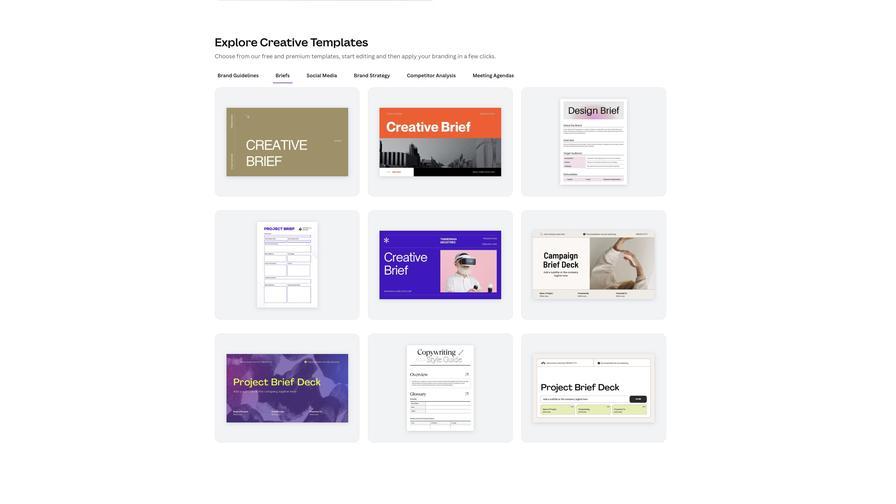 Task type: vqa. For each thing, say whether or not it's contained in the screenshot.
then on the top of page
yes



Task type: describe. For each thing, give the bounding box(es) containing it.
brand for brand guidelines
[[218, 72, 232, 79]]

start
[[342, 53, 355, 60]]

khaki minimal creative brief presentation image
[[226, 108, 348, 176]]

clicks.
[[480, 53, 496, 60]]

1 and from the left
[[274, 53, 284, 60]]

social
[[307, 72, 321, 79]]

purple and white minimalist creative brief presentation image
[[380, 231, 502, 300]]

apply
[[402, 53, 417, 60]]

brand guidelines button
[[215, 69, 262, 83]]

branding
[[432, 53, 456, 60]]

competitor analysis
[[407, 72, 456, 79]]

editing
[[356, 53, 375, 60]]

purple violet modern bold cool professional business corporate project brief deck presentation image
[[226, 355, 348, 423]]

then
[[388, 53, 400, 60]]

templates,
[[312, 53, 340, 60]]

social media
[[307, 72, 337, 79]]

briefs button
[[273, 69, 293, 83]]

brand templates (1) image
[[215, 0, 436, 1]]

our
[[251, 53, 260, 60]]

design brief doc in grey lilac black soft pastels style image
[[561, 99, 627, 185]]

templates
[[311, 35, 368, 50]]

2 and from the left
[[376, 53, 387, 60]]

free
[[262, 53, 273, 60]]

guidelines
[[233, 72, 259, 79]]

brand guidelines
[[218, 72, 259, 79]]

competitor
[[407, 72, 435, 79]]

choose
[[215, 53, 235, 60]]

media
[[322, 72, 337, 79]]

your
[[418, 53, 431, 60]]

explore creative templates choose from our free and premium templates, start editing and then apply your branding in a few clicks.
[[215, 35, 496, 60]]



Task type: locate. For each thing, give the bounding box(es) containing it.
white purple simple creative project brief form planner image
[[257, 222, 318, 308]]

brand inside button
[[218, 72, 232, 79]]

agendas
[[494, 72, 514, 79]]

brand strategy button
[[351, 69, 393, 83]]

0 horizontal spatial brand
[[218, 72, 232, 79]]

0 horizontal spatial and
[[274, 53, 284, 60]]

brand
[[218, 72, 232, 79], [354, 72, 369, 79]]

competitor analysis button
[[404, 69, 459, 83]]

and left then
[[376, 53, 387, 60]]

and right free at left top
[[274, 53, 284, 60]]

meeting agendas
[[473, 72, 514, 79]]

1 horizontal spatial and
[[376, 53, 387, 60]]

1 horizontal spatial brand
[[354, 72, 369, 79]]

2 brand from the left
[[354, 72, 369, 79]]

briefs
[[276, 72, 290, 79]]

explore
[[215, 35, 258, 50]]

meeting
[[473, 72, 492, 79]]

orange modern creative brief presentation image
[[380, 108, 502, 176]]

brand left strategy
[[354, 72, 369, 79]]

analysis
[[436, 72, 456, 79]]

a
[[464, 53, 467, 60]]

beige rounded project brief presentation image
[[533, 355, 655, 423]]

and
[[274, 53, 284, 60], [376, 53, 387, 60]]

meeting agendas button
[[470, 69, 517, 83]]

social media button
[[304, 69, 340, 83]]

brand strategy
[[354, 72, 390, 79]]

copywriting style guide professional doc in black and white grey editorial style image
[[407, 346, 474, 432]]

strategy
[[370, 72, 390, 79]]

in
[[458, 53, 463, 60]]

creative
[[260, 35, 308, 50]]

brand down choose
[[218, 72, 232, 79]]

brand for brand strategy
[[354, 72, 369, 79]]

beige aesthetic campaign brief deck presentation image
[[533, 231, 655, 300]]

premium
[[286, 53, 310, 60]]

few
[[469, 53, 478, 60]]

brand inside button
[[354, 72, 369, 79]]

1 brand from the left
[[218, 72, 232, 79]]

from
[[237, 53, 250, 60]]



